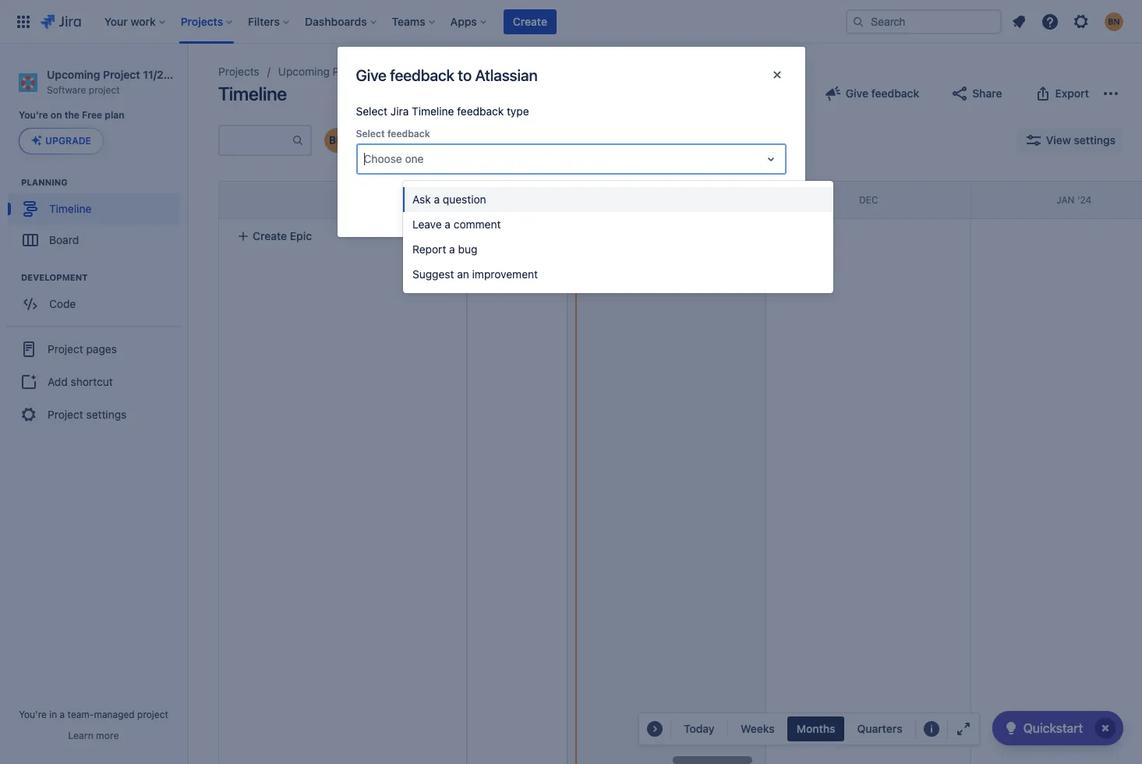 Task type: locate. For each thing, give the bounding box(es) containing it.
today
[[684, 722, 715, 735]]

11/20/2023 inside "upcoming project 11/20/2023 software project"
[[143, 68, 201, 81]]

select feedback
[[356, 128, 430, 140]]

question
[[443, 193, 486, 206]]

0 vertical spatial create
[[513, 14, 547, 28]]

quarters
[[857, 722, 903, 735]]

primary element
[[9, 0, 846, 43]]

type
[[507, 104, 529, 118]]

development
[[21, 272, 88, 283]]

1 horizontal spatial project
[[137, 709, 168, 720]]

project inside project settings link
[[48, 408, 83, 421]]

planning group
[[8, 176, 186, 261]]

a right ask
[[434, 193, 440, 206]]

project up add
[[48, 342, 83, 355]]

create for create
[[513, 14, 547, 28]]

feedback inside button
[[871, 87, 919, 100]]

upcoming inside upcoming project 11/20/2023 link
[[278, 65, 330, 78]]

atlassian
[[475, 66, 538, 84]]

comment
[[454, 218, 501, 231]]

row
[[219, 182, 466, 219]]

create inside "grid"
[[253, 229, 287, 242]]

1 horizontal spatial column header
[[567, 182, 766, 218]]

cancel
[[639, 199, 675, 212]]

0 horizontal spatial give
[[356, 66, 387, 84]]

feedback down search field
[[871, 87, 919, 100]]

suggest
[[412, 267, 454, 281]]

check image
[[1002, 719, 1020, 738]]

project inside "upcoming project 11/20/2023 software project"
[[89, 84, 120, 96]]

settings
[[86, 408, 127, 421]]

timeline
[[218, 83, 287, 104], [412, 104, 454, 118], [49, 202, 91, 215]]

0 horizontal spatial column header
[[163, 182, 362, 218]]

timeline down projects "link"
[[218, 83, 287, 104]]

create up atlassian
[[513, 14, 547, 28]]

select
[[356, 104, 388, 118], [356, 128, 385, 140]]

months
[[797, 722, 835, 735]]

close modal image
[[768, 65, 786, 84]]

months button
[[787, 717, 845, 741]]

column header
[[163, 182, 362, 218], [567, 182, 766, 218]]

search image
[[852, 15, 865, 28]]

0 vertical spatial give
[[356, 66, 387, 84]]

improvement
[[472, 267, 538, 281]]

row group
[[218, 181, 466, 219]]

give feedback
[[846, 87, 919, 100]]

jira image
[[41, 12, 81, 31], [41, 12, 81, 31]]

add people image
[[384, 131, 402, 150]]

0 vertical spatial project
[[89, 84, 120, 96]]

timeline right the jira on the top of page
[[412, 104, 454, 118]]

to
[[458, 66, 472, 84]]

feedback
[[390, 66, 454, 84], [871, 87, 919, 100], [457, 104, 504, 118], [387, 128, 430, 140]]

1 you're from the top
[[19, 109, 48, 121]]

dec
[[859, 194, 878, 206]]

create left epic at the top left
[[253, 229, 287, 242]]

11/20/2023
[[371, 65, 427, 78], [143, 68, 201, 81]]

1 vertical spatial select
[[356, 128, 385, 140]]

1 horizontal spatial 11/20/2023
[[371, 65, 427, 78]]

group
[[6, 326, 181, 437]]

project down add
[[48, 408, 83, 421]]

upcoming
[[278, 65, 330, 78], [47, 68, 100, 81]]

jan
[[1057, 194, 1075, 206]]

11/20/2023 up the jira on the top of page
[[371, 65, 427, 78]]

team-
[[68, 709, 94, 720]]

suggest an improvement
[[412, 267, 538, 281]]

row group inside create epic "grid"
[[218, 181, 466, 219]]

give up select feedback
[[356, 66, 387, 84]]

export icon image
[[1034, 84, 1052, 103]]

you're in a team-managed project
[[19, 709, 168, 720]]

one
[[405, 152, 424, 165]]

weeks
[[741, 722, 775, 735]]

a
[[434, 193, 440, 206], [445, 218, 451, 231], [449, 242, 455, 256], [60, 709, 65, 720]]

upcoming inside "upcoming project 11/20/2023 software project"
[[47, 68, 100, 81]]

create button
[[504, 9, 557, 34]]

0 horizontal spatial 11/20/2023
[[143, 68, 201, 81]]

timeline up the board
[[49, 202, 91, 215]]

upgrade
[[45, 135, 91, 147]]

select up choose
[[356, 128, 385, 140]]

create epic
[[253, 229, 312, 242]]

upcoming project 11/20/2023 link
[[278, 62, 427, 81]]

ask
[[412, 193, 431, 206]]

11/20/2023 left projects "link"
[[143, 68, 201, 81]]

export
[[1055, 87, 1089, 100]]

upcoming right 'projects'
[[278, 65, 330, 78]]

0 horizontal spatial create
[[253, 229, 287, 242]]

give
[[356, 66, 387, 84], [846, 87, 869, 100]]

project
[[333, 65, 368, 78], [103, 68, 140, 81], [48, 342, 83, 355], [48, 408, 83, 421]]

learn more
[[68, 730, 119, 741]]

upcoming project 11/20/2023 software project
[[47, 68, 201, 96]]

1 select from the top
[[356, 104, 388, 118]]

0 horizontal spatial timeline
[[49, 202, 91, 215]]

project pages
[[48, 342, 117, 355]]

project
[[89, 84, 120, 96], [137, 709, 168, 720]]

cancel button
[[630, 193, 684, 218]]

planning
[[21, 177, 68, 187]]

oct
[[455, 194, 474, 206]]

2 select from the top
[[356, 128, 385, 140]]

0 horizontal spatial upcoming
[[47, 68, 100, 81]]

create epic grid
[[163, 181, 1142, 764]]

an
[[457, 267, 469, 281]]

feedback down the jira on the top of page
[[387, 128, 430, 140]]

project up unassigned icon
[[333, 65, 368, 78]]

upcoming up software
[[47, 68, 100, 81]]

1 horizontal spatial create
[[513, 14, 547, 28]]

1 vertical spatial give
[[846, 87, 869, 100]]

export button
[[1024, 81, 1099, 106]]

quickstart button
[[992, 711, 1124, 745]]

1 vertical spatial create
[[253, 229, 287, 242]]

1 vertical spatial you're
[[19, 709, 47, 720]]

you're
[[19, 109, 48, 121], [19, 709, 47, 720]]

0 vertical spatial you're
[[19, 109, 48, 121]]

create
[[513, 14, 547, 28], [253, 229, 287, 242]]

select for select feedback
[[356, 128, 385, 140]]

pages
[[86, 342, 117, 355]]

project right managed
[[137, 709, 168, 720]]

leave
[[412, 218, 442, 231]]

1 horizontal spatial upcoming
[[278, 65, 330, 78]]

a right leave
[[445, 218, 451, 231]]

row inside create epic "grid"
[[219, 182, 466, 219]]

a left bug
[[449, 242, 455, 256]]

0 horizontal spatial project
[[89, 84, 120, 96]]

learn
[[68, 730, 93, 741]]

1 horizontal spatial give
[[846, 87, 869, 100]]

you're left in
[[19, 709, 47, 720]]

0 vertical spatial select
[[356, 104, 388, 118]]

unassigned image
[[348, 128, 373, 153]]

1 vertical spatial project
[[137, 709, 168, 720]]

project up plan
[[89, 84, 120, 96]]

give inside button
[[846, 87, 869, 100]]

give down the search image
[[846, 87, 869, 100]]

create epic button
[[228, 222, 457, 250]]

select left the jira on the top of page
[[356, 104, 388, 118]]

create for create epic
[[253, 229, 287, 242]]

you're left on
[[19, 109, 48, 121]]

project up plan
[[103, 68, 140, 81]]

open image
[[761, 150, 780, 168]]

give feedback to atlassian
[[356, 66, 538, 84]]

upcoming for upcoming project 11/20/2023
[[278, 65, 330, 78]]

leave a comment
[[412, 218, 501, 231]]

create inside primary element
[[513, 14, 547, 28]]

today button
[[675, 717, 724, 741]]

select for select jira timeline feedback type
[[356, 104, 388, 118]]

2 horizontal spatial timeline
[[412, 104, 454, 118]]

choose one
[[364, 152, 424, 165]]

feedback up select jira timeline feedback type
[[390, 66, 454, 84]]

2 you're from the top
[[19, 709, 47, 720]]



Task type: vqa. For each thing, say whether or not it's contained in the screenshot.
Create related to Create Epic
yes



Task type: describe. For each thing, give the bounding box(es) containing it.
code
[[49, 297, 76, 310]]

you're for you're on the free plan
[[19, 109, 48, 121]]

quarters button
[[848, 717, 912, 741]]

2 column header from the left
[[567, 182, 766, 218]]

a for ask
[[434, 193, 440, 206]]

give for give feedback
[[846, 87, 869, 100]]

add
[[48, 375, 68, 388]]

project inside project pages link
[[48, 342, 83, 355]]

on
[[51, 109, 62, 121]]

learn more button
[[68, 730, 119, 742]]

you're for you're in a team-managed project
[[19, 709, 47, 720]]

feedback for give feedback to atlassian
[[390, 66, 454, 84]]

free
[[82, 109, 102, 121]]

feedback for select feedback
[[387, 128, 430, 140]]

managed
[[94, 709, 135, 720]]

bug
[[458, 242, 477, 256]]

upcoming project 11/20/2023
[[278, 65, 427, 78]]

enter full screen image
[[954, 720, 973, 738]]

projects
[[218, 65, 259, 78]]

weeks button
[[731, 717, 784, 741]]

upgrade button
[[19, 129, 103, 154]]

report a bug
[[412, 242, 477, 256]]

the
[[64, 109, 79, 121]]

project settings
[[48, 408, 127, 421]]

report
[[412, 242, 446, 256]]

11/20/2023 for upcoming project 11/20/2023
[[371, 65, 427, 78]]

plan
[[105, 109, 124, 121]]

ben nelson image
[[324, 128, 349, 153]]

project pages link
[[6, 332, 181, 367]]

projects link
[[218, 62, 259, 81]]

project settings link
[[6, 398, 181, 432]]

development group
[[8, 272, 186, 325]]

feedback for give feedback
[[871, 87, 919, 100]]

upcoming for upcoming project 11/20/2023 software project
[[47, 68, 100, 81]]

in
[[49, 709, 57, 720]]

a for leave
[[445, 218, 451, 231]]

select jira timeline feedback type
[[356, 104, 529, 118]]

you're on the free plan
[[19, 109, 124, 121]]

1 column header from the left
[[163, 182, 362, 218]]

jan '24
[[1057, 194, 1092, 206]]

Search field
[[846, 9, 1002, 34]]

create banner
[[0, 0, 1142, 44]]

add shortcut button
[[6, 367, 181, 398]]

add shortcut
[[48, 375, 113, 388]]

software
[[47, 84, 86, 96]]

give feedback button
[[815, 81, 929, 106]]

code link
[[8, 289, 179, 320]]

'24
[[1077, 194, 1092, 206]]

shortcut
[[71, 375, 113, 388]]

quickstart
[[1023, 721, 1083, 735]]

more
[[96, 730, 119, 741]]

jira
[[391, 104, 409, 118]]

feedback left type at the top left of the page
[[457, 104, 504, 118]]

1 horizontal spatial timeline
[[218, 83, 287, 104]]

choose
[[364, 152, 402, 165]]

give for give feedback to atlassian
[[356, 66, 387, 84]]

timeline link
[[8, 194, 179, 225]]

epic
[[290, 229, 312, 242]]

ask a question
[[412, 193, 486, 206]]

dismiss quickstart image
[[1093, 716, 1118, 741]]

timeline inside planning group
[[49, 202, 91, 215]]

board
[[49, 233, 79, 246]]

Search timeline text field
[[220, 126, 292, 154]]

a right in
[[60, 709, 65, 720]]

a for report
[[449, 242, 455, 256]]

group containing project pages
[[6, 326, 181, 437]]

project inside upcoming project 11/20/2023 link
[[333, 65, 368, 78]]

11/20/2023 for upcoming project 11/20/2023 software project
[[143, 68, 201, 81]]

project inside "upcoming project 11/20/2023 software project"
[[103, 68, 140, 81]]

board link
[[8, 225, 179, 256]]



